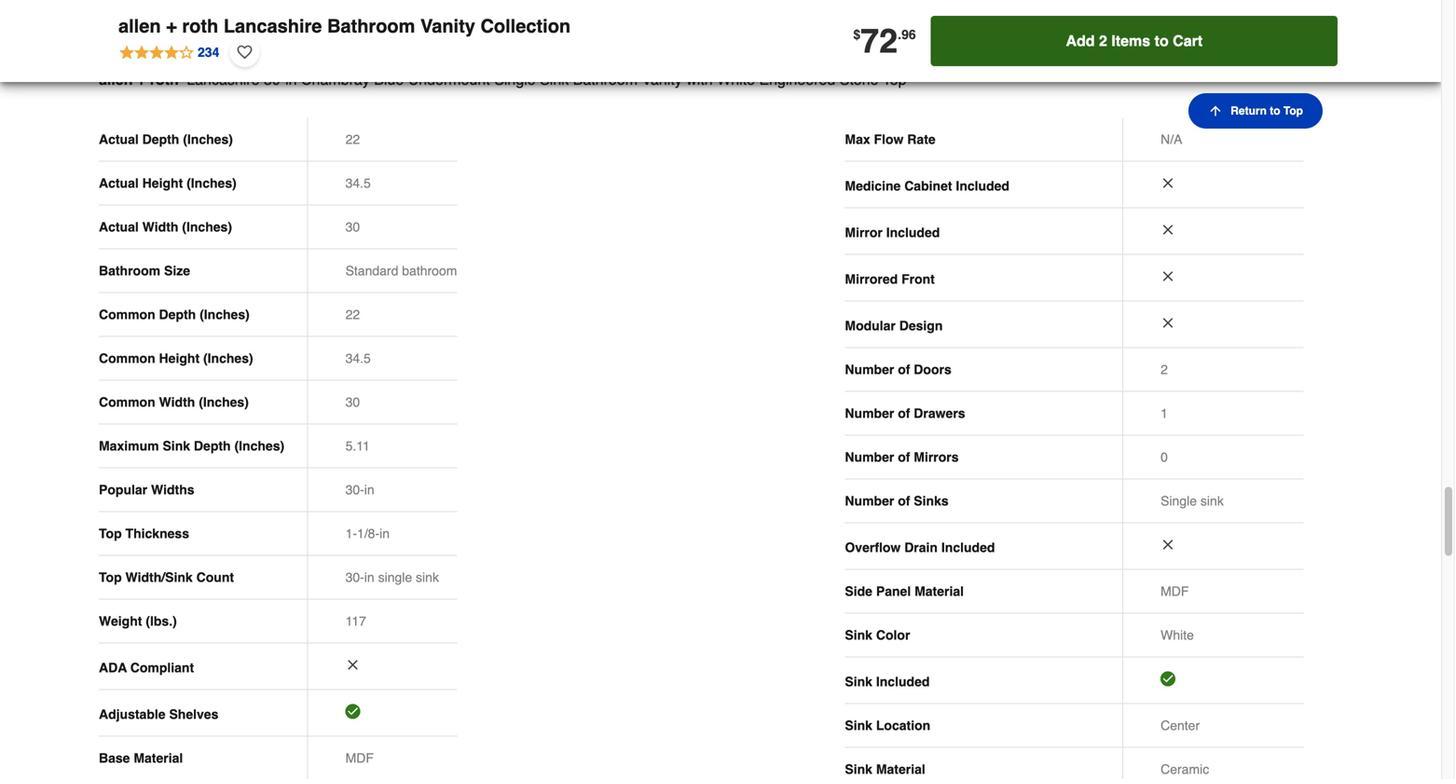 Task type: locate. For each thing, give the bounding box(es) containing it.
1-
[[345, 526, 357, 541]]

top
[[883, 71, 907, 88], [1284, 104, 1303, 117], [99, 526, 122, 541], [99, 570, 122, 585]]

0 vertical spatial no image
[[1161, 269, 1176, 284]]

1 vertical spatial depth
[[159, 307, 196, 322]]

0 vertical spatial 30-
[[264, 71, 285, 88]]

of left mirrors
[[898, 450, 910, 465]]

top right return
[[1284, 104, 1303, 117]]

n/a
[[1161, 132, 1183, 147]]

vanity
[[420, 15, 475, 37], [642, 71, 682, 88]]

0 vertical spatial to
[[1155, 32, 1169, 49]]

22 down standard
[[345, 307, 360, 322]]

rate
[[907, 132, 936, 147]]

0
[[1161, 450, 1168, 465]]

22 for actual depth (inches)
[[345, 132, 360, 147]]

no image for mirror included
[[1161, 222, 1176, 237]]

common up maximum
[[99, 395, 155, 410]]

0 horizontal spatial white
[[717, 71, 755, 88]]

width
[[142, 220, 178, 234], [159, 395, 195, 410]]

top width/sink count
[[99, 570, 234, 585]]

sink left 'color'
[[845, 628, 873, 643]]

popular
[[99, 482, 147, 497]]

(inches) for common height (inches)
[[203, 351, 253, 366]]

heart outline image
[[237, 42, 252, 62]]

2 horizontal spatial bathroom
[[573, 71, 638, 88]]

.
[[898, 27, 902, 42]]

1 22 from the top
[[345, 132, 360, 147]]

of left doors
[[898, 362, 910, 377]]

1 vertical spatial 22
[[345, 307, 360, 322]]

34.5 for common height (inches)
[[345, 351, 371, 366]]

drawers
[[914, 406, 965, 421]]

0 vertical spatial actual
[[99, 132, 139, 147]]

sink for sink included
[[845, 675, 873, 689]]

2 vertical spatial common
[[99, 395, 155, 410]]

allen up 4.1 stars image
[[118, 15, 161, 37]]

(inches) for actual height (inches)
[[187, 176, 237, 191]]

(inches) for actual width (inches)
[[182, 220, 232, 234]]

1 horizontal spatial 2
[[1161, 362, 1168, 377]]

1 vertical spatial lancashire
[[187, 71, 260, 88]]

front
[[902, 272, 935, 287]]

3 number from the top
[[845, 450, 894, 465]]

1 30 from the top
[[345, 220, 360, 234]]

2 inside add 2 items to cart button
[[1099, 32, 1107, 49]]

0 horizontal spatial +
[[137, 71, 146, 88]]

actual height (inches)
[[99, 176, 237, 191]]

34.5 up standard
[[345, 176, 371, 191]]

shelves
[[169, 707, 219, 722]]

0 vertical spatial 34.5
[[345, 176, 371, 191]]

lancashire for lancashire bathroom vanity collection
[[224, 15, 322, 37]]

30- left single
[[345, 570, 364, 585]]

mirrored front
[[845, 272, 935, 287]]

to right return
[[1270, 104, 1281, 117]]

height for actual
[[142, 176, 183, 191]]

2 number from the top
[[845, 406, 894, 421]]

0 vertical spatial lancashire
[[224, 15, 322, 37]]

0 horizontal spatial yes image
[[345, 704, 360, 719]]

single
[[378, 570, 412, 585]]

yes image down 117
[[345, 704, 360, 719]]

1 vertical spatial width
[[159, 395, 195, 410]]

0 horizontal spatial bathroom
[[99, 263, 160, 278]]

1 vertical spatial no image
[[1161, 316, 1176, 330]]

1 vertical spatial height
[[159, 351, 200, 366]]

1 vertical spatial +
[[137, 71, 146, 88]]

lancashire for lancashire 30-in chambray blue undermount single sink bathroom vanity with white engineered stone top
[[187, 71, 260, 88]]

(inches) for common width (inches)
[[199, 395, 249, 410]]

2 of from the top
[[898, 406, 910, 421]]

0 vertical spatial sink
[[1201, 494, 1224, 509]]

0 vertical spatial 30
[[345, 220, 360, 234]]

1 horizontal spatial roth
[[182, 15, 218, 37]]

2 30 from the top
[[345, 395, 360, 410]]

1 34.5 from the top
[[345, 176, 371, 191]]

depth down size
[[159, 307, 196, 322]]

0 vertical spatial depth
[[142, 132, 179, 147]]

1 horizontal spatial vanity
[[642, 71, 682, 88]]

sink
[[540, 71, 569, 88], [163, 439, 190, 454], [845, 628, 873, 643], [845, 675, 873, 689], [845, 718, 873, 733], [845, 762, 873, 777]]

0 horizontal spatial vanity
[[420, 15, 475, 37]]

22 down chambray
[[345, 132, 360, 147]]

sink down sink location
[[845, 762, 873, 777]]

34.5 for actual height (inches)
[[345, 176, 371, 191]]

0 vertical spatial allen
[[118, 15, 161, 37]]

number up number of sinks
[[845, 450, 894, 465]]

3 of from the top
[[898, 450, 910, 465]]

1 horizontal spatial mdf
[[1161, 584, 1189, 599]]

0 vertical spatial yes image
[[1161, 672, 1176, 687]]

0 horizontal spatial sink
[[416, 570, 439, 585]]

234
[[198, 45, 219, 59]]

actual depth (inches)
[[99, 132, 233, 147]]

0 vertical spatial vanity
[[420, 15, 475, 37]]

no image for medicine cabinet included
[[1161, 176, 1176, 191]]

included right cabinet
[[956, 179, 1010, 193]]

in up 1/8-
[[364, 482, 374, 497]]

actual up bathroom size
[[99, 220, 139, 234]]

height up the actual width (inches)
[[142, 176, 183, 191]]

30 up standard
[[345, 220, 360, 234]]

no image for overflow drain included
[[1161, 537, 1176, 552]]

number down modular
[[845, 362, 894, 377]]

mdf for side panel material
[[1161, 584, 1189, 599]]

common for common width (inches)
[[99, 395, 155, 410]]

to
[[1155, 32, 1169, 49], [1270, 104, 1281, 117]]

yes image for adjustable shelves
[[345, 704, 360, 719]]

no image
[[1161, 176, 1176, 191], [1161, 222, 1176, 237], [1161, 537, 1176, 552], [345, 658, 360, 673]]

actual for actual depth (inches)
[[99, 132, 139, 147]]

allen
[[118, 15, 161, 37], [99, 71, 133, 88]]

yes image
[[1161, 672, 1176, 687], [345, 704, 360, 719]]

+ up 4.1 stars image
[[166, 15, 177, 37]]

0 horizontal spatial mdf
[[345, 751, 374, 766]]

weight (lbs.)
[[99, 614, 177, 629]]

white
[[717, 71, 755, 88], [1161, 628, 1194, 643]]

2 no image from the top
[[1161, 316, 1176, 330]]

roth up the 234
[[182, 15, 218, 37]]

depth for actual
[[142, 132, 179, 147]]

material down adjustable shelves
[[134, 751, 183, 766]]

height down common depth (inches)
[[159, 351, 200, 366]]

maximum sink depth (inches)
[[99, 439, 284, 454]]

of left sinks
[[898, 494, 910, 509]]

of for mirrors
[[898, 450, 910, 465]]

1 horizontal spatial white
[[1161, 628, 1194, 643]]

1 vertical spatial bathroom
[[573, 71, 638, 88]]

actual for actual height (inches)
[[99, 176, 139, 191]]

sink left location
[[845, 718, 873, 733]]

30 for actual width (inches)
[[345, 220, 360, 234]]

2 right the add
[[1099, 32, 1107, 49]]

actual up the actual width (inches)
[[99, 176, 139, 191]]

depth
[[142, 132, 179, 147], [159, 307, 196, 322], [194, 439, 231, 454]]

lancashire down the 234
[[187, 71, 260, 88]]

0 vertical spatial mdf
[[1161, 584, 1189, 599]]

medicine cabinet included
[[845, 179, 1010, 193]]

2
[[1099, 32, 1107, 49], [1161, 362, 1168, 377]]

sink for sink material
[[845, 762, 873, 777]]

1 horizontal spatial yes image
[[1161, 672, 1176, 687]]

1 vertical spatial actual
[[99, 176, 139, 191]]

single down 0
[[1161, 494, 1197, 509]]

top right stone
[[883, 71, 907, 88]]

actual up actual height (inches)
[[99, 132, 139, 147]]

34.5 up 5.11
[[345, 351, 371, 366]]

3 actual from the top
[[99, 220, 139, 234]]

no image
[[1161, 269, 1176, 284], [1161, 316, 1176, 330]]

with
[[686, 71, 713, 88]]

+ for allen + roth lancashire 30-in chambray blue undermount single sink bathroom vanity with white engineered stone top
[[137, 71, 146, 88]]

2 vertical spatial depth
[[194, 439, 231, 454]]

width down actual height (inches)
[[142, 220, 178, 234]]

yes image up the center
[[1161, 672, 1176, 687]]

0 vertical spatial 22
[[345, 132, 360, 147]]

3 common from the top
[[99, 395, 155, 410]]

30- for 30-in
[[345, 482, 364, 497]]

ada
[[99, 661, 127, 675]]

sink down collection
[[540, 71, 569, 88]]

number of mirrors
[[845, 450, 959, 465]]

to left cart
[[1155, 32, 1169, 49]]

number for number of doors
[[845, 362, 894, 377]]

1 vertical spatial 30
[[345, 395, 360, 410]]

234 button
[[118, 37, 220, 67]]

actual for actual width (inches)
[[99, 220, 139, 234]]

drain
[[904, 540, 938, 555]]

add 2 items to cart
[[1066, 32, 1203, 49]]

material right panel
[[915, 584, 964, 599]]

34.5
[[345, 176, 371, 191], [345, 351, 371, 366]]

actual
[[99, 132, 139, 147], [99, 176, 139, 191], [99, 220, 139, 234]]

side
[[845, 584, 873, 599]]

in
[[285, 71, 297, 88], [364, 482, 374, 497], [380, 526, 390, 541], [364, 570, 374, 585]]

doors
[[914, 362, 952, 377]]

4 number from the top
[[845, 494, 894, 509]]

1 vertical spatial to
[[1270, 104, 1281, 117]]

0 vertical spatial height
[[142, 176, 183, 191]]

single down collection
[[494, 71, 536, 88]]

22 for common depth (inches)
[[345, 307, 360, 322]]

vanity left with
[[642, 71, 682, 88]]

1 vertical spatial vanity
[[642, 71, 682, 88]]

design
[[899, 318, 943, 333]]

included
[[956, 179, 1010, 193], [886, 225, 940, 240], [941, 540, 995, 555], [876, 675, 930, 689]]

+ down 234 button
[[137, 71, 146, 88]]

$
[[853, 27, 861, 42]]

72
[[861, 22, 898, 60]]

1 vertical spatial yes image
[[345, 704, 360, 719]]

0 vertical spatial 2
[[1099, 32, 1107, 49]]

lancashire up heart outline 'icon' at the top
[[224, 15, 322, 37]]

2 common from the top
[[99, 351, 155, 366]]

depth up actual height (inches)
[[142, 132, 179, 147]]

2 up 1
[[1161, 362, 1168, 377]]

30 for common width (inches)
[[345, 395, 360, 410]]

2 actual from the top
[[99, 176, 139, 191]]

bathroom
[[327, 15, 415, 37], [573, 71, 638, 88], [99, 263, 160, 278]]

roth
[[182, 15, 218, 37], [150, 71, 179, 88]]

widths
[[151, 482, 194, 497]]

common down bathroom size
[[99, 307, 155, 322]]

1 vertical spatial allen
[[99, 71, 133, 88]]

allen down 234 button
[[99, 71, 133, 88]]

0 vertical spatial width
[[142, 220, 178, 234]]

1 vertical spatial roth
[[150, 71, 179, 88]]

1-1/8-in
[[345, 526, 390, 541]]

1 of from the top
[[898, 362, 910, 377]]

overflow
[[845, 540, 901, 555]]

number
[[845, 362, 894, 377], [845, 406, 894, 421], [845, 450, 894, 465], [845, 494, 894, 509]]

5.11
[[345, 439, 370, 454]]

no image for ada compliant
[[345, 658, 360, 673]]

sink for sink color
[[845, 628, 873, 643]]

1 number from the top
[[845, 362, 894, 377]]

0 horizontal spatial 2
[[1099, 32, 1107, 49]]

30-
[[264, 71, 285, 88], [345, 482, 364, 497], [345, 570, 364, 585]]

vanity up undermount
[[420, 15, 475, 37]]

(inches)
[[183, 132, 233, 147], [187, 176, 237, 191], [182, 220, 232, 234], [200, 307, 250, 322], [203, 351, 253, 366], [199, 395, 249, 410], [234, 439, 284, 454]]

bathroom size
[[99, 263, 190, 278]]

30 up 5.11
[[345, 395, 360, 410]]

1 vertical spatial 2
[[1161, 362, 1168, 377]]

common up common width (inches)
[[99, 351, 155, 366]]

1 vertical spatial 30-
[[345, 482, 364, 497]]

material down location
[[876, 762, 926, 777]]

30-in
[[345, 482, 374, 497]]

1/8-
[[357, 526, 380, 541]]

sink location
[[845, 718, 931, 733]]

1 actual from the top
[[99, 132, 139, 147]]

sink down sink color at the bottom of page
[[845, 675, 873, 689]]

0 vertical spatial common
[[99, 307, 155, 322]]

sink down common width (inches)
[[163, 439, 190, 454]]

96
[[902, 27, 916, 42]]

0 horizontal spatial single
[[494, 71, 536, 88]]

number down the number of doors
[[845, 406, 894, 421]]

white right with
[[717, 71, 755, 88]]

2 vertical spatial 30-
[[345, 570, 364, 585]]

allen + roth lancashire 30-in chambray blue undermount single sink bathroom vanity with white engineered stone top
[[99, 71, 907, 88]]

number up overflow
[[845, 494, 894, 509]]

4 of from the top
[[898, 494, 910, 509]]

0 vertical spatial +
[[166, 15, 177, 37]]

1 horizontal spatial +
[[166, 15, 177, 37]]

30- down 5.11
[[345, 482, 364, 497]]

1 vertical spatial single
[[1161, 494, 1197, 509]]

2 34.5 from the top
[[345, 351, 371, 366]]

included up front
[[886, 225, 940, 240]]

common
[[99, 307, 155, 322], [99, 351, 155, 366], [99, 395, 155, 410]]

count
[[196, 570, 234, 585]]

2 22 from the top
[[345, 307, 360, 322]]

white up the center
[[1161, 628, 1194, 643]]

2 vertical spatial bathroom
[[99, 263, 160, 278]]

1 vertical spatial 34.5
[[345, 351, 371, 366]]

width down common height (inches)
[[159, 395, 195, 410]]

0 vertical spatial roth
[[182, 15, 218, 37]]

of left drawers
[[898, 406, 910, 421]]

30- left chambray
[[264, 71, 285, 88]]

roth down 234 button
[[150, 71, 179, 88]]

of
[[898, 362, 910, 377], [898, 406, 910, 421], [898, 450, 910, 465], [898, 494, 910, 509]]

arrow up image
[[1208, 103, 1223, 118]]

compliant
[[130, 661, 194, 675]]

2 vertical spatial actual
[[99, 220, 139, 234]]

lancashire
[[224, 15, 322, 37], [187, 71, 260, 88]]

depth down common width (inches)
[[194, 439, 231, 454]]

0 vertical spatial single
[[494, 71, 536, 88]]

0 vertical spatial bathroom
[[327, 15, 415, 37]]

roth for lancashire 30-in chambray blue undermount single sink bathroom vanity with white engineered stone top
[[150, 71, 179, 88]]

1 no image from the top
[[1161, 269, 1176, 284]]

1 horizontal spatial single
[[1161, 494, 1197, 509]]

bathroom
[[402, 263, 457, 278]]

1 common from the top
[[99, 307, 155, 322]]

1 vertical spatial common
[[99, 351, 155, 366]]

included right drain
[[941, 540, 995, 555]]

1 vertical spatial mdf
[[345, 751, 374, 766]]

0 horizontal spatial roth
[[150, 71, 179, 88]]



Task type: describe. For each thing, give the bounding box(es) containing it.
material for side panel material
[[876, 762, 926, 777]]

height for common
[[159, 351, 200, 366]]

cabinet
[[904, 179, 952, 193]]

mirror included
[[845, 225, 940, 240]]

$ 72 . 96
[[853, 22, 916, 60]]

1 horizontal spatial sink
[[1201, 494, 1224, 509]]

base
[[99, 751, 130, 766]]

1 horizontal spatial bathroom
[[327, 15, 415, 37]]

common for common depth (inches)
[[99, 307, 155, 322]]

0 vertical spatial white
[[717, 71, 755, 88]]

center
[[1161, 718, 1200, 733]]

undermount
[[408, 71, 490, 88]]

standard bathroom
[[345, 263, 457, 278]]

width/sink
[[125, 570, 193, 585]]

base material
[[99, 751, 183, 766]]

in left single
[[364, 570, 374, 585]]

mirrors
[[914, 450, 959, 465]]

popular widths
[[99, 482, 194, 497]]

30- for 30-in single sink
[[345, 570, 364, 585]]

material for top width/sink count
[[134, 751, 183, 766]]

adjustable shelves
[[99, 707, 219, 722]]

standard
[[345, 263, 398, 278]]

return to top button
[[1189, 93, 1323, 129]]

allen + roth lancashire bathroom vanity collection
[[118, 15, 571, 37]]

common height (inches)
[[99, 351, 253, 366]]

add
[[1066, 32, 1095, 49]]

mdf for base material
[[345, 751, 374, 766]]

sinks
[[914, 494, 949, 509]]

panel
[[876, 584, 911, 599]]

top thickness
[[99, 526, 189, 541]]

modular design
[[845, 318, 943, 333]]

width for actual
[[142, 220, 178, 234]]

of for sinks
[[898, 494, 910, 509]]

stone
[[840, 71, 879, 88]]

of for drawers
[[898, 406, 910, 421]]

max
[[845, 132, 870, 147]]

allen for allen + roth lancashire 30-in chambray blue undermount single sink bathroom vanity with white engineered stone top
[[99, 71, 133, 88]]

actual width (inches)
[[99, 220, 232, 234]]

117
[[345, 614, 366, 629]]

flow
[[874, 132, 904, 147]]

top inside button
[[1284, 104, 1303, 117]]

mirror
[[845, 225, 883, 240]]

adjustable
[[99, 707, 166, 722]]

no image for modular design
[[1161, 316, 1176, 330]]

single sink
[[1161, 494, 1224, 509]]

items
[[1112, 32, 1151, 49]]

number for number of sinks
[[845, 494, 894, 509]]

blue
[[374, 71, 404, 88]]

mirrored
[[845, 272, 898, 287]]

color
[[876, 628, 910, 643]]

sink color
[[845, 628, 910, 643]]

in left chambray
[[285, 71, 297, 88]]

in right 1-
[[380, 526, 390, 541]]

number for number of drawers
[[845, 406, 894, 421]]

weight
[[99, 614, 142, 629]]

common width (inches)
[[99, 395, 249, 410]]

top up weight
[[99, 570, 122, 585]]

no image for mirrored front
[[1161, 269, 1176, 284]]

sink material
[[845, 762, 926, 777]]

modular
[[845, 318, 896, 333]]

maximum
[[99, 439, 159, 454]]

collection
[[481, 15, 571, 37]]

1
[[1161, 406, 1168, 421]]

medicine
[[845, 179, 901, 193]]

(lbs.)
[[146, 614, 177, 629]]

add 2 items to cart button
[[931, 16, 1338, 66]]

max flow rate
[[845, 132, 936, 147]]

ceramic
[[1161, 762, 1209, 777]]

return
[[1231, 104, 1267, 117]]

overflow drain included
[[845, 540, 995, 555]]

allen for allen + roth lancashire bathroom vanity collection
[[118, 15, 161, 37]]

1 vertical spatial white
[[1161, 628, 1194, 643]]

(inches) for common depth (inches)
[[200, 307, 250, 322]]

included up location
[[876, 675, 930, 689]]

number of doors
[[845, 362, 952, 377]]

top down popular
[[99, 526, 122, 541]]

yes image for sink included
[[1161, 672, 1176, 687]]

common depth (inches)
[[99, 307, 250, 322]]

(inches) for actual depth (inches)
[[183, 132, 233, 147]]

0 horizontal spatial to
[[1155, 32, 1169, 49]]

return to top
[[1231, 104, 1303, 117]]

number for number of mirrors
[[845, 450, 894, 465]]

30-in single sink
[[345, 570, 439, 585]]

sink included
[[845, 675, 930, 689]]

chambray
[[301, 71, 370, 88]]

size
[[164, 263, 190, 278]]

ada compliant
[[99, 661, 194, 675]]

1 horizontal spatial to
[[1270, 104, 1281, 117]]

common for common height (inches)
[[99, 351, 155, 366]]

cart
[[1173, 32, 1203, 49]]

4.1 stars image
[[118, 42, 220, 62]]

engineered
[[759, 71, 836, 88]]

sink for sink location
[[845, 718, 873, 733]]

number of sinks
[[845, 494, 949, 509]]

number of drawers
[[845, 406, 965, 421]]

side panel material
[[845, 584, 964, 599]]

roth for lancashire bathroom vanity collection
[[182, 15, 218, 37]]

thickness
[[125, 526, 189, 541]]

location
[[876, 718, 931, 733]]

+ for allen + roth lancashire bathroom vanity collection
[[166, 15, 177, 37]]

depth for common
[[159, 307, 196, 322]]

width for common
[[159, 395, 195, 410]]

of for doors
[[898, 362, 910, 377]]

1 vertical spatial sink
[[416, 570, 439, 585]]



Task type: vqa. For each thing, say whether or not it's contained in the screenshot.


